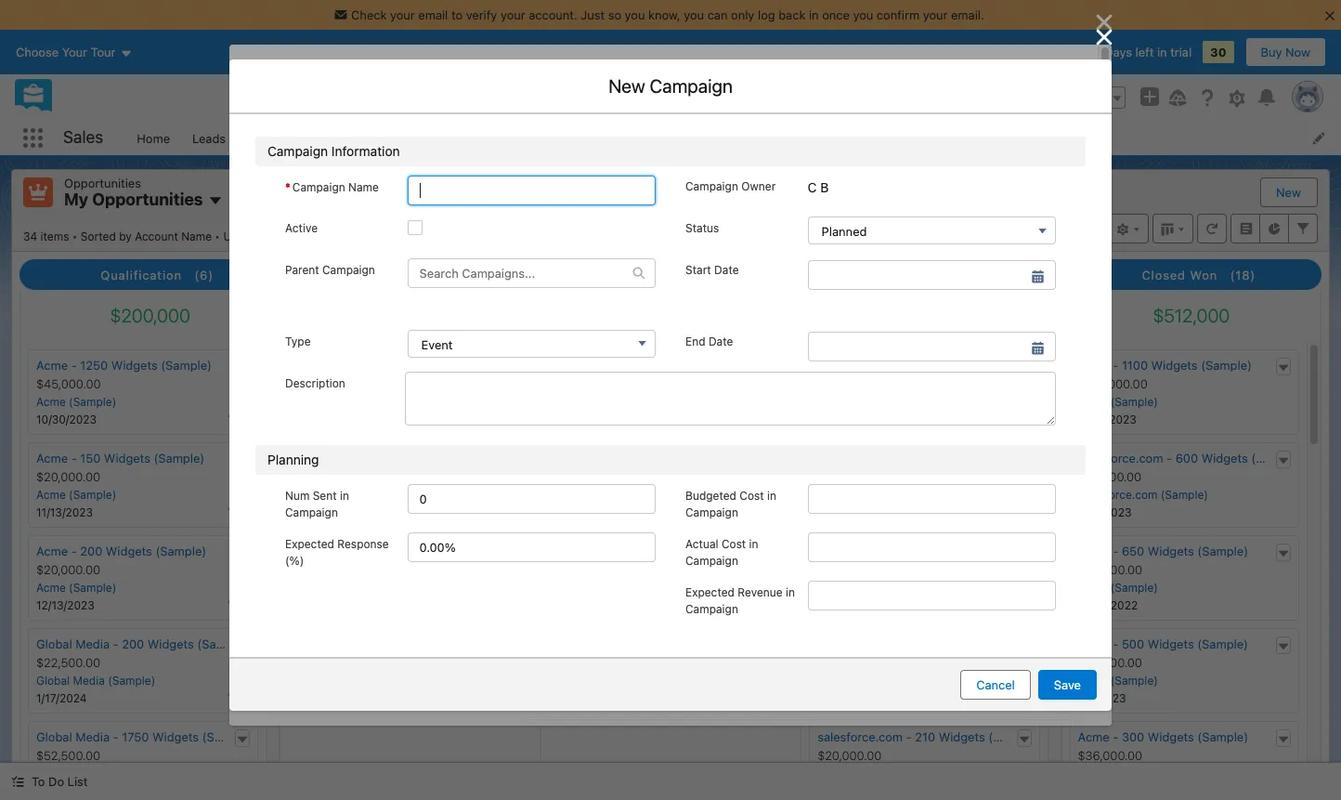 Task type: describe. For each thing, give the bounding box(es) containing it.
in for expected revenue in campaign
[[786, 585, 796, 599]]

$10,000.00 global media (sample) 2/1/2024
[[818, 562, 937, 613]]

global media - 200 widgets (sample) $22,500.00 global media (sample) 1/17/2024
[[36, 637, 248, 705]]

days left in trial
[[1105, 45, 1192, 59]]

200 for acme
[[80, 544, 103, 559]]

200 inside global media - 200 widgets (sample) $22,500.00 global media (sample) 1/17/2024
[[122, 637, 144, 652]]

in for actual cost in campaign
[[750, 537, 759, 551]]

contacts list item
[[360, 121, 458, 155]]

proposal
[[635, 268, 691, 283]]

salesforce.com - 320 widgets (sample) $34,000.00
[[297, 544, 521, 577]]

*
[[285, 180, 291, 194]]

opportunities inside list item
[[469, 131, 546, 145]]

$75,000.00
[[1079, 469, 1142, 484]]

my
[[64, 190, 88, 209]]

calendar list item
[[581, 121, 678, 155]]

campaign inside actual cost in campaign
[[686, 554, 739, 568]]

1 * text field from the top
[[385, 277, 649, 307]]

campaign up forecasts
[[650, 75, 733, 97]]

campaign inside num sent in campaign
[[285, 505, 338, 519]]

check
[[351, 7, 387, 22]]

widgets for salesforce.com - 210 widgets (sample)
[[939, 730, 986, 744]]

campaign up *
[[268, 143, 328, 159]]

widgets for acme - 1100 widgets (sample)
[[1152, 358, 1199, 373]]

(3)
[[463, 268, 482, 283]]

acme up 11/13/2023
[[36, 488, 66, 502]]

acme (sample) link down $105,000.00
[[1079, 395, 1159, 409]]

sales
[[63, 128, 103, 147]]

select list display image
[[1153, 213, 1194, 243]]

to do list button
[[0, 763, 99, 800]]

$110,000.00
[[297, 376, 365, 391]]

salesforce.com for salesforce.com - 600 widgets (sample)
[[1079, 451, 1164, 466]]

num sent in campaign
[[285, 489, 349, 519]]

11/13/2023
[[36, 506, 93, 520]]

salesforce.com - 210 widgets (sample)
[[818, 730, 1040, 744]]

0 vertical spatial name
[[349, 180, 379, 194]]

widgets for salesforce.com - 200 widgets (sample) $20,000.00 salesforce.com (sample) 11/7/2023
[[420, 451, 467, 466]]

forecasts link
[[678, 121, 755, 155]]

widgets for salesforce.com - 600 widgets (sample)
[[1202, 451, 1249, 466]]

opportunities link
[[458, 121, 557, 155]]

expected for expected revenue in campaign
[[686, 585, 735, 599]]

new button
[[1262, 178, 1317, 206]]

planning
[[268, 451, 319, 467]]

campaign name
[[293, 180, 379, 194]]

End Date text field
[[808, 332, 1057, 361]]

10/24/2022
[[1079, 599, 1139, 613]]

500
[[1123, 637, 1145, 652]]

widgets for acme - 1,200 widgets (sample)
[[375, 358, 421, 373]]

description
[[285, 376, 346, 390]]

2 salesforce.com (sample) link from the left
[[1079, 488, 1209, 502]]

information for campaign information
[[332, 143, 400, 159]]

Num Sent in Campaign text field
[[408, 484, 656, 514]]

dashboards list item
[[755, 121, 869, 155]]

1,200
[[341, 358, 372, 373]]

name inside my opportunities|opportunities|list view element
[[181, 229, 212, 243]]

back
[[779, 7, 806, 22]]

budgeted cost in campaign
[[686, 489, 777, 519]]

$60,000.00 acme (sample) 10/24/2022
[[1079, 562, 1159, 613]]

buy now
[[1262, 45, 1311, 59]]

- for salesforce.com - 320 widgets (sample) $34,000.00
[[386, 544, 391, 559]]

- for acme - 1250 widgets (sample) $45,000.00 acme (sample) 10/30/2023
[[71, 358, 77, 373]]

widgets for acme - 150 widgets (sample) $20,000.00 acme (sample) 11/13/2023
[[104, 451, 150, 466]]

list view controls image
[[1109, 213, 1150, 243]]

600
[[1176, 451, 1199, 466]]

acme - 1250 widgets (sample) $45,000.00 acme (sample) 10/30/2023
[[36, 358, 212, 427]]

200 for salesforce.com
[[394, 451, 417, 466]]

feedback
[[1035, 45, 1090, 59]]

34 items • sorted by account name • updated 29 minutes ago
[[23, 229, 353, 243]]

- for acme - 200 widgets (sample) $20,000.00 acme (sample) 12/13/2023
[[71, 544, 77, 559]]

$75,000.00 salesforce.com (sample) 4/19/2023
[[1079, 469, 1209, 520]]

start date
[[686, 263, 739, 277]]

leads list item
[[181, 121, 261, 155]]

acme left 150
[[36, 451, 68, 466]]

acme - 300 widgets (sample) link
[[1079, 730, 1249, 744]]

Description text field
[[405, 372, 1057, 425]]

(6)
[[195, 268, 214, 283]]

(18)
[[1231, 268, 1257, 283]]

new for new campaign
[[609, 75, 646, 97]]

email
[[419, 7, 448, 22]]

updated
[[223, 229, 269, 243]]

salesforce.com up 11/7/2023
[[297, 488, 377, 502]]

date for start date
[[715, 263, 739, 277]]

widgets for acme - 200 widgets (sample) $20,000.00 acme (sample) 12/13/2023
[[106, 544, 152, 559]]

event button
[[408, 330, 656, 358]]

leads
[[192, 131, 226, 145]]

log
[[758, 7, 776, 22]]

salesforce.com - 200 widgets (sample) link
[[297, 451, 521, 466]]

acme inside $50,000.00 acme (sample) 9/4/2023
[[1079, 674, 1108, 688]]

(sample) inside $105,000.00 acme (sample) 10/18/2023
[[1111, 395, 1159, 409]]

acme (sample) link down the $60,000.00
[[1079, 581, 1159, 595]]

acme - 1,200 widgets (sample) link
[[297, 358, 476, 373]]

owner for planning
[[742, 180, 776, 193]]

expected for expected response (%)
[[285, 537, 335, 551]]

trial
[[1171, 45, 1192, 59]]

just
[[581, 7, 605, 22]]

acme - 1250 widgets (sample) link
[[36, 358, 212, 373]]

widgets for salesforce.com - 320 widgets (sample) $34,000.00
[[420, 544, 467, 559]]

11/7/2023
[[297, 506, 347, 520]]

global up 1/17/2024 at the bottom
[[36, 674, 70, 688]]

opportunities list item
[[458, 121, 581, 155]]

9/4/2023
[[1079, 692, 1127, 705]]

global down 12/13/2023
[[36, 637, 72, 652]]

qualification
[[101, 268, 182, 283]]

in for num sent in campaign
[[340, 489, 349, 503]]

- for acme - 150 widgets (sample) $20,000.00 acme (sample) 11/13/2023
[[71, 451, 77, 466]]

acme up the $60,000.00
[[1079, 544, 1110, 559]]

email.
[[952, 7, 985, 22]]

acme up $36,000.00
[[1079, 730, 1110, 744]]

salesforce.com - 600 widgets (sample) link
[[1079, 451, 1303, 466]]

to do list
[[32, 774, 88, 789]]

text default image for acme - 1,200 widgets (sample)
[[511, 361, 524, 374]]

- for acme - 170 widgets (sample)
[[853, 358, 859, 373]]

$22,500.00 inside global media - 200 widgets (sample) $22,500.00 global media (sample) 1/17/2024
[[36, 655, 100, 670]]

global media (sample) link for $10,000.00
[[818, 581, 937, 595]]

media up 1/17/2024 at the bottom
[[73, 674, 105, 688]]

cost for budgeted
[[740, 489, 764, 503]]

information for additional information
[[319, 509, 396, 526]]

text default image for salesforce.com - 600 widgets (sample)
[[1278, 454, 1291, 467]]

(sample) inside the $75,000.00 salesforce.com (sample) 4/19/2023
[[1161, 488, 1209, 502]]

campaign inside budgeted cost in campaign
[[686, 505, 739, 519]]

campaign up status
[[686, 180, 739, 193]]

2 you from the left
[[684, 7, 705, 22]]

b
[[821, 180, 829, 195]]

2/1/2024
[[818, 599, 864, 613]]

reports list item
[[869, 121, 960, 155]]

widgets for acme - 1250 widgets (sample) $45,000.00 acme (sample) 10/30/2023
[[111, 358, 158, 373]]

media inside the $10,000.00 global media (sample) 2/1/2024
[[855, 581, 887, 595]]

actual cost in campaign
[[686, 537, 759, 568]]

$20,000.00 for salesforce.com - 200 widgets (sample)
[[297, 469, 361, 484]]

global inside the $10,000.00 global media (sample) 2/1/2024
[[818, 581, 852, 595]]

opportunities down sales
[[64, 176, 141, 191]]

in right back
[[809, 7, 819, 22]]

acme inside $105,000.00 acme (sample) 10/18/2023
[[1079, 395, 1108, 409]]

cancel
[[977, 677, 1016, 692]]

widgets inside global media - 200 widgets (sample) $22,500.00 global media (sample) 1/17/2024
[[148, 637, 194, 652]]

(sample) inside $60,000.00 acme (sample) 10/24/2022
[[1111, 581, 1159, 595]]

widgets for acme - 300 widgets (sample)
[[1148, 730, 1195, 744]]

text default image for acme - 170 widgets (sample)
[[1018, 361, 1031, 374]]

$20,000.00 down salesforce.com - 210 widgets (sample)
[[818, 748, 882, 763]]

date for end date
[[709, 334, 734, 348]]

list
[[67, 774, 88, 789]]

c
[[808, 180, 817, 195]]

210
[[916, 730, 936, 744]]

list containing home
[[126, 121, 1342, 155]]

my opportunities
[[64, 190, 203, 209]]

Search My Opportunities list view. search field
[[882, 213, 1105, 243]]

num
[[285, 489, 310, 503]]

reports link
[[869, 121, 936, 155]]

response
[[338, 537, 389, 551]]

needs analysis
[[353, 268, 451, 283]]

campaign down ago in the left top of the page
[[322, 263, 375, 277]]

verify
[[466, 7, 498, 22]]

inverse image
[[1094, 11, 1116, 33]]

inverse image
[[1094, 26, 1116, 49]]

1100
[[1123, 358, 1149, 373]]

accounts list item
[[261, 121, 360, 155]]

widgets for acme - 170 widgets (sample)
[[885, 358, 931, 373]]

reports
[[881, 131, 925, 145]]

$34,000.00
[[297, 562, 362, 577]]

0 vertical spatial $22,500.00
[[818, 469, 882, 484]]

expected revenue in campaign
[[686, 585, 796, 616]]

widgets for acme - 650 widgets (sample)
[[1148, 544, 1195, 559]]



Task type: vqa. For each thing, say whether or not it's contained in the screenshot.


Task type: locate. For each thing, give the bounding box(es) containing it.
group down event
[[256, 381, 649, 411]]

global
[[818, 581, 852, 595], [36, 637, 72, 652], [36, 674, 70, 688], [36, 730, 72, 744]]

campaign right *
[[293, 180, 345, 194]]

0 horizontal spatial you
[[625, 7, 645, 22]]

you left 'can'
[[684, 7, 705, 22]]

once
[[823, 7, 850, 22]]

campaign down "sent"
[[285, 505, 338, 519]]

- for salesforce.com - 200 widgets (sample) $20,000.00 salesforce.com (sample) 11/7/2023
[[386, 451, 391, 466]]

- for salesforce.com - 210 widgets (sample)
[[907, 730, 912, 744]]

accounts link
[[261, 121, 336, 155]]

- inside global media - 200 widgets (sample) $22,500.00 global media (sample) 1/17/2024
[[113, 637, 119, 652]]

list item
[[675, 153, 1076, 217], [675, 217, 1076, 280], [675, 280, 1076, 343], [252, 316, 653, 379], [252, 420, 653, 483], [252, 548, 653, 612], [675, 548, 1076, 612]]

$20,000.00 for acme - 150 widgets (sample)
[[36, 469, 100, 484]]

in for budgeted cost in campaign
[[768, 489, 777, 503]]

0 horizontal spatial 200
[[80, 544, 103, 559]]

-
[[605, 60, 614, 82], [71, 358, 77, 373], [332, 358, 337, 373], [853, 358, 859, 373], [1114, 358, 1119, 373], [71, 451, 77, 466], [386, 451, 391, 466], [1167, 451, 1173, 466], [71, 544, 77, 559], [386, 544, 391, 559], [1114, 544, 1119, 559], [113, 637, 119, 652], [1114, 637, 1119, 652], [113, 730, 119, 744], [907, 730, 912, 744], [1114, 730, 1119, 744]]

* text field up event popup button
[[385, 277, 649, 307]]

complete this field. list item
[[252, 153, 653, 232]]

new
[[609, 75, 646, 97], [1277, 185, 1302, 200]]

global media (sample) link
[[818, 581, 937, 595], [36, 674, 155, 688]]

Start Date text field
[[808, 260, 1057, 290]]

in inside the "expected revenue in campaign"
[[786, 585, 796, 599]]

acme up 'description'
[[297, 358, 329, 373]]

* text field down event popup button
[[385, 381, 649, 411]]

1 vertical spatial 1250
[[80, 358, 108, 373]]

group
[[1087, 86, 1126, 109], [256, 381, 649, 411]]

acme - 200 widgets (sample) link
[[36, 544, 206, 559]]

in right "sent"
[[340, 489, 349, 503]]

name down 'campaign information'
[[349, 180, 379, 194]]

widgets inside acme - 200 widgets (sample) $20,000.00 acme (sample) 12/13/2023
[[106, 544, 152, 559]]

leads link
[[181, 121, 237, 155]]

global media (sample) link down $10,000.00 on the bottom of page
[[818, 581, 937, 595]]

(sample) inside salesforce.com - 320 widgets (sample) $34,000.00
[[470, 544, 521, 559]]

(sample) inside $50,000.00 acme (sample) 9/4/2023
[[1111, 674, 1159, 688]]

- inside the salesforce.com - 200 widgets (sample) $20,000.00 salesforce.com (sample) 11/7/2023
[[386, 451, 391, 466]]

1 horizontal spatial name
[[349, 180, 379, 194]]

acme (sample) link up 11/13/2023
[[36, 488, 116, 502]]

salesforce.com down $75,000.00
[[1079, 488, 1158, 502]]

1250 up $45,000.00
[[80, 358, 108, 373]]

global up 2/1/2024
[[818, 581, 852, 595]]

0 vertical spatial owner
[[742, 180, 776, 193]]

you right so
[[625, 7, 645, 22]]

name up (6)
[[181, 229, 212, 243]]

1250 down so
[[618, 60, 659, 82]]

1250 inside acme - 1250 widgets (sample) $45,000.00 acme (sample) 10/30/2023
[[80, 358, 108, 373]]

1 vertical spatial owner
[[256, 252, 290, 266]]

acme (sample) link down $45,000.00
[[36, 395, 116, 409]]

global up $52,500.00
[[36, 730, 72, 744]]

0 vertical spatial global media (sample) link
[[818, 581, 937, 595]]

information up response
[[319, 509, 396, 526]]

date
[[715, 263, 739, 277], [709, 334, 734, 348]]

0 vertical spatial group
[[1087, 86, 1126, 109]]

0 vertical spatial * text field
[[385, 277, 649, 307]]

acme - 1,200 widgets (sample)
[[297, 358, 476, 373]]

dashboards
[[767, 131, 834, 145]]

0 horizontal spatial •
[[72, 229, 78, 243]]

$200,000
[[110, 305, 190, 326]]

owner for additional information
[[256, 252, 290, 266]]

$22,500.00
[[818, 469, 882, 484], [36, 655, 100, 670]]

0 vertical spatial cost
[[740, 489, 764, 503]]

- for acme - 300 widgets (sample)
[[1114, 730, 1119, 744]]

salesforce.com up "sent"
[[297, 451, 382, 466]]

1 vertical spatial 200
[[80, 544, 103, 559]]

2 horizontal spatial 200
[[394, 451, 417, 466]]

campaign inside the "expected revenue in campaign"
[[686, 602, 739, 616]]

confirm
[[877, 7, 920, 22]]

global media (sample) link for $22,500.00
[[36, 674, 155, 688]]

0 horizontal spatial group
[[256, 381, 649, 411]]

1 horizontal spatial new
[[1277, 185, 1302, 200]]

0 horizontal spatial new
[[609, 75, 646, 97]]

to
[[32, 774, 45, 789]]

account.
[[529, 7, 578, 22]]

Expected Response (%) text field
[[408, 532, 656, 562]]

200 inside the salesforce.com - 200 widgets (sample) $20,000.00 salesforce.com (sample) 11/7/2023
[[394, 451, 417, 466]]

check your email to verify your account. just so you know, you can only log back in once you confirm your email.
[[351, 7, 985, 22]]

new campaign
[[609, 75, 733, 97]]

1 vertical spatial information
[[319, 509, 396, 526]]

1 horizontal spatial you
[[684, 7, 705, 22]]

campaign
[[650, 75, 733, 97], [268, 143, 328, 159], [686, 180, 739, 193], [293, 180, 345, 194], [322, 263, 375, 277], [285, 505, 338, 519], [686, 505, 739, 519], [686, 554, 739, 568], [686, 602, 739, 616]]

1 horizontal spatial group
[[1087, 86, 1126, 109]]

acme up $105,000.00
[[1079, 358, 1110, 373]]

acme up 10/18/2023
[[1079, 395, 1108, 409]]

10/18/2023
[[1079, 413, 1137, 427]]

0 vertical spatial new
[[609, 75, 646, 97]]

left
[[1136, 45, 1155, 59]]

None text field
[[408, 176, 656, 206], [809, 304, 1072, 334], [408, 176, 656, 206], [809, 304, 1072, 334]]

widgets inside acme - 150 widgets (sample) $20,000.00 acme (sample) 11/13/2023
[[104, 451, 150, 466]]

text default image for acme - 300 widgets (sample)
[[1278, 733, 1291, 746]]

sorted
[[81, 229, 116, 243]]

type
[[285, 334, 311, 348]]

acme - 1100 widgets (sample) link
[[1079, 358, 1253, 373]]

start
[[686, 263, 712, 277]]

media up $52,500.00
[[75, 730, 110, 744]]

acme up 10/24/2022
[[1079, 581, 1108, 595]]

opportunities up account
[[92, 190, 203, 209]]

1 vertical spatial new
[[1277, 185, 1302, 200]]

1 horizontal spatial your
[[501, 7, 526, 22]]

salesforce.com (sample) link up 11/7/2023
[[297, 488, 427, 502]]

new for new
[[1277, 185, 1302, 200]]

0 horizontal spatial salesforce.com (sample) link
[[297, 488, 427, 502]]

acme up $45,000.00
[[36, 358, 68, 373]]

group down days
[[1087, 86, 1126, 109]]

- inside acme - 150 widgets (sample) $20,000.00 acme (sample) 11/13/2023
[[71, 451, 77, 466]]

won
[[1191, 268, 1218, 283]]

cost inside budgeted cost in campaign
[[740, 489, 764, 503]]

text default image for salesforce.com - 210 widgets (sample)
[[1018, 733, 1031, 746]]

1 vertical spatial date
[[709, 334, 734, 348]]

owner left c
[[742, 180, 776, 193]]

event
[[422, 337, 453, 352]]

in for days left in trial
[[1158, 45, 1168, 59]]

in down budgeted cost in campaign
[[750, 537, 759, 551]]

expected response (%)
[[285, 537, 389, 568]]

0 horizontal spatial expected
[[285, 537, 335, 551]]

widgets inside acme - 1250 widgets (sample) $45,000.00 acme (sample) 10/30/2023
[[111, 358, 158, 373]]

can
[[708, 7, 728, 22]]

1 vertical spatial expected
[[686, 585, 735, 599]]

1 vertical spatial group
[[256, 381, 649, 411]]

c b
[[808, 180, 829, 195]]

expected inside expected response (%)
[[285, 537, 335, 551]]

(0)
[[703, 268, 722, 283]]

0 vertical spatial 1250
[[618, 60, 659, 82]]

cost
[[740, 489, 764, 503], [722, 537, 746, 551]]

• right items
[[72, 229, 78, 243]]

2 * text field from the top
[[385, 381, 649, 411]]

1 your from the left
[[390, 7, 415, 22]]

budgeted
[[686, 489, 737, 503]]

Parent Campaign text field
[[409, 259, 633, 287]]

complete
[[385, 209, 436, 223]]

* text field
[[385, 277, 649, 307], [385, 381, 649, 411]]

opportunity owner
[[256, 238, 319, 266]]

1750
[[122, 730, 149, 744]]

acme - 300 widgets (sample)
[[1079, 730, 1249, 744]]

0 horizontal spatial name
[[181, 229, 212, 243]]

- for acme - 1100 widgets (sample)
[[1114, 358, 1119, 373]]

text default image for acme - 500 widgets (sample)
[[1278, 640, 1291, 653]]

items
[[41, 229, 69, 243]]

global media (sample) link up 1/17/2024 at the bottom
[[36, 674, 155, 688]]

1 you from the left
[[625, 7, 645, 22]]

save
[[1055, 677, 1082, 692]]

- for acme - 500 widgets (sample)
[[1114, 637, 1119, 652]]

accounts
[[272, 131, 325, 145]]

cost right budgeted
[[740, 489, 764, 503]]

Actual Cost in Campaign text field
[[808, 532, 1057, 562]]

1 horizontal spatial expected
[[686, 585, 735, 599]]

buy
[[1262, 45, 1283, 59]]

expected up (%)
[[285, 537, 335, 551]]

acme down 11/13/2023
[[36, 544, 68, 559]]

0 horizontal spatial your
[[390, 7, 415, 22]]

- inside acme - 200 widgets (sample) $20,000.00 acme (sample) 12/13/2023
[[71, 544, 77, 559]]

1 vertical spatial * text field
[[385, 381, 649, 411]]

edit
[[519, 60, 550, 82]]

Budgeted Cost in Campaign text field
[[808, 484, 1057, 514]]

new inside new button
[[1277, 185, 1302, 200]]

Expected Revenue in Campaign text field
[[808, 581, 1057, 610]]

acme - 150 widgets (sample) $20,000.00 acme (sample) 11/13/2023
[[36, 451, 205, 520]]

only
[[731, 7, 755, 22]]

2 vertical spatial 200
[[122, 637, 144, 652]]

1 vertical spatial global media (sample) link
[[36, 674, 155, 688]]

owner down 29
[[256, 252, 290, 266]]

my opportunities status
[[23, 229, 223, 243]]

acme (sample) link down $50,000.00
[[1079, 674, 1159, 688]]

1 vertical spatial $22,500.00
[[36, 655, 100, 670]]

quotes list item
[[960, 121, 1047, 155]]

$20,000.00 down 150
[[36, 469, 100, 484]]

acme right edit
[[554, 60, 601, 82]]

1/17/2024
[[36, 692, 87, 705]]

text default image for global media - 1750 widgets (sample)
[[236, 733, 249, 746]]

1 horizontal spatial 200
[[122, 637, 144, 652]]

1 • from the left
[[72, 229, 78, 243]]

media down $10,000.00 on the bottom of page
[[855, 581, 887, 595]]

in right left
[[1158, 45, 1168, 59]]

$105,000.00 acme (sample) 10/18/2023
[[1079, 376, 1159, 427]]

dashboards link
[[755, 121, 845, 155]]

in right budgeted
[[768, 489, 777, 503]]

date right the end
[[709, 334, 734, 348]]

0 vertical spatial date
[[715, 263, 739, 277]]

acme inside $60,000.00 acme (sample) 10/24/2022
[[1079, 581, 1108, 595]]

1 vertical spatial cost
[[722, 537, 746, 551]]

$105,000.00
[[1079, 376, 1148, 391]]

1 horizontal spatial 1250
[[618, 60, 659, 82]]

salesforce.com inside salesforce.com - 320 widgets (sample) $34,000.00
[[297, 544, 382, 559]]

cost for actual
[[722, 537, 746, 551]]

acme - 1100 widgets (sample)
[[1079, 358, 1253, 373]]

$60,000.00
[[1079, 562, 1143, 577]]

needs
[[353, 268, 394, 283]]

$20,000.00 inside acme - 200 widgets (sample) $20,000.00 acme (sample) 12/13/2023
[[36, 562, 100, 577]]

save button
[[1039, 670, 1098, 700]]

0 horizontal spatial owner
[[256, 252, 290, 266]]

salesforce.com left 210
[[818, 730, 903, 744]]

campaign down budgeted
[[686, 505, 739, 519]]

None search field
[[882, 213, 1105, 243]]

(sample)
[[736, 60, 809, 82], [161, 358, 212, 373], [425, 358, 476, 373], [935, 358, 986, 373], [1202, 358, 1253, 373], [69, 395, 116, 409], [1111, 395, 1159, 409], [154, 451, 205, 466], [470, 451, 521, 466], [1252, 451, 1303, 466], [69, 488, 116, 502], [380, 488, 427, 502], [1161, 488, 1209, 502], [156, 544, 206, 559], [470, 544, 521, 559], [1198, 544, 1249, 559], [69, 581, 116, 595], [890, 581, 937, 595], [1111, 581, 1159, 595], [197, 637, 248, 652], [1198, 637, 1249, 652], [108, 674, 155, 688], [1111, 674, 1159, 688], [202, 730, 253, 744], [989, 730, 1040, 744], [1198, 730, 1249, 744]]

expected down actual cost in campaign
[[686, 585, 735, 599]]

leave feedback link
[[999, 45, 1090, 59]]

your right verify
[[501, 7, 526, 22]]

campaign information
[[268, 143, 400, 159]]

cost right the actual
[[722, 537, 746, 551]]

acme - 500 widgets (sample)
[[1079, 637, 1249, 652]]

$20,000.00 inside the salesforce.com - 200 widgets (sample) $20,000.00 salesforce.com (sample) 11/7/2023
[[297, 469, 361, 484]]

salesforce.com inside the $75,000.00 salesforce.com (sample) 4/19/2023
[[1079, 488, 1158, 502]]

salesforce.com for salesforce.com - 200 widgets (sample) $20,000.00 salesforce.com (sample) 11/7/2023
[[297, 451, 382, 466]]

know,
[[649, 7, 681, 22]]

widgets for acme - 500 widgets (sample)
[[1148, 637, 1195, 652]]

acme - 170 widgets (sample) link
[[818, 358, 986, 373]]

minutes
[[289, 229, 330, 243]]

0 horizontal spatial global media (sample) link
[[36, 674, 155, 688]]

salesforce.com up $75,000.00
[[1079, 451, 1164, 466]]

acme up $50,000.00
[[1079, 637, 1110, 652]]

200
[[394, 451, 417, 466], [80, 544, 103, 559], [122, 637, 144, 652]]

text default image
[[1018, 361, 1031, 374], [1278, 454, 1291, 467], [1278, 640, 1291, 653], [236, 733, 249, 746], [1018, 733, 1031, 746]]

$22,500.00 up 1/17/2024 at the bottom
[[36, 655, 100, 670]]

2 your from the left
[[501, 7, 526, 22]]

1 horizontal spatial salesforce.com (sample) link
[[1079, 488, 1209, 502]]

salesforce.com for salesforce.com - 210 widgets (sample)
[[818, 730, 903, 744]]

campaign down the actual
[[686, 554, 739, 568]]

salesforce.com - 600 widgets (sample)
[[1079, 451, 1303, 466]]

buy now button
[[1246, 37, 1327, 67]]

in right revenue
[[786, 585, 796, 599]]

campaign down revenue
[[686, 602, 739, 616]]

information up campaign name
[[332, 143, 400, 159]]

text default image for acme - 650 widgets (sample)
[[1278, 547, 1291, 560]]

0 horizontal spatial 1250
[[80, 358, 108, 373]]

(%)
[[285, 554, 304, 568]]

1 horizontal spatial •
[[215, 229, 220, 243]]

in inside actual cost in campaign
[[750, 537, 759, 551]]

3 your from the left
[[924, 7, 948, 22]]

in inside budgeted cost in campaign
[[768, 489, 777, 503]]

200 inside acme - 200 widgets (sample) $20,000.00 acme (sample) 12/13/2023
[[80, 544, 103, 559]]

acme up 9/4/2023 at the bottom right of page
[[1079, 674, 1108, 688]]

Active checkbox
[[408, 221, 423, 236]]

$22,500.00 up 1/2/2024
[[818, 469, 882, 484]]

widgets inside salesforce.com - 320 widgets (sample) $34,000.00
[[420, 544, 467, 559]]

320
[[394, 544, 417, 559]]

1 horizontal spatial global media (sample) link
[[818, 581, 937, 595]]

$20,000.00 inside acme - 150 widgets (sample) $20,000.00 acme (sample) 11/13/2023
[[36, 469, 100, 484]]

2 horizontal spatial you
[[854, 7, 874, 22]]

your
[[390, 7, 415, 22], [501, 7, 526, 22], [924, 7, 948, 22]]

acme - 150 widgets (sample) link
[[36, 451, 205, 466]]

300
[[1123, 730, 1145, 744]]

$20,000.00 for acme - 200 widgets (sample)
[[36, 562, 100, 577]]

$52,500.00
[[36, 748, 101, 763]]

1 salesforce.com (sample) link from the left
[[297, 488, 427, 502]]

acme up 12/13/2023
[[36, 581, 66, 595]]

- for salesforce.com - 600 widgets (sample)
[[1167, 451, 1173, 466]]

- for acme - 1,200 widgets (sample)
[[332, 358, 337, 373]]

$20,000.00 up "sent"
[[297, 469, 361, 484]]

leave feedback
[[999, 45, 1090, 59]]

now
[[1286, 45, 1311, 59]]

None text field
[[809, 178, 1072, 207], [385, 340, 649, 370], [809, 178, 1072, 207], [385, 340, 649, 370]]

1 vertical spatial name
[[181, 229, 212, 243]]

29
[[272, 229, 286, 243]]

salesforce.com for salesforce.com - 320 widgets (sample) $34,000.00
[[297, 544, 382, 559]]

acme (sample) link up 12/13/2023
[[36, 581, 116, 595]]

expected inside the "expected revenue in campaign"
[[686, 585, 735, 599]]

acme up 10/30/2023
[[36, 395, 66, 409]]

• left updated on the left of the page
[[215, 229, 220, 243]]

text default image for acme - 1100 widgets (sample)
[[1278, 361, 1291, 374]]

0 horizontal spatial $22,500.00
[[36, 655, 100, 670]]

field.
[[462, 209, 488, 223]]

opportunity
[[256, 238, 319, 252]]

10/30/2023
[[36, 413, 97, 427]]

- for acme - 650 widgets (sample)
[[1114, 544, 1119, 559]]

0 vertical spatial 200
[[394, 451, 417, 466]]

media down 12/13/2023
[[75, 637, 110, 652]]

widgets inside the salesforce.com - 200 widgets (sample) $20,000.00 salesforce.com (sample) 11/7/2023
[[420, 451, 467, 466]]

owner inside opportunity owner
[[256, 252, 290, 266]]

date right the start
[[715, 263, 739, 277]]

$20,000.00 up 12/13/2023
[[36, 562, 100, 577]]

your left email.
[[924, 7, 948, 22]]

34
[[23, 229, 37, 243]]

1 horizontal spatial $22,500.00
[[818, 469, 882, 484]]

salesforce.com (sample) link down $75,000.00
[[1079, 488, 1209, 502]]

you right once in the right of the page
[[854, 7, 874, 22]]

owner
[[742, 180, 776, 193], [256, 252, 290, 266]]

acme left 170
[[818, 358, 850, 373]]

actual
[[686, 537, 719, 551]]

salesforce.com up $34,000.00 at the left bottom of the page
[[297, 544, 382, 559]]

2 horizontal spatial your
[[924, 7, 948, 22]]

0 vertical spatial expected
[[285, 537, 335, 551]]

1 horizontal spatial owner
[[742, 180, 776, 193]]

list
[[126, 121, 1342, 155]]

in inside num sent in campaign
[[340, 489, 349, 503]]

0 vertical spatial information
[[332, 143, 400, 159]]

salesforce.com
[[297, 451, 382, 466], [1079, 451, 1164, 466], [297, 488, 377, 502], [1079, 488, 1158, 502], [297, 544, 382, 559], [818, 730, 903, 744]]

text default image
[[633, 267, 646, 280], [511, 361, 524, 374], [1278, 361, 1291, 374], [1278, 547, 1291, 560], [1278, 733, 1291, 746], [11, 775, 24, 788]]

2 • from the left
[[215, 229, 220, 243]]

$50,000.00
[[1079, 655, 1143, 670]]

my opportunities|opportunities|list view element
[[11, 169, 1331, 800]]

this
[[439, 209, 458, 223]]

3 you from the left
[[854, 7, 874, 22]]

(sample) inside the $10,000.00 global media (sample) 2/1/2024
[[890, 581, 937, 595]]

text default image inside to do list button
[[11, 775, 24, 788]]

- inside salesforce.com - 320 widgets (sample) $34,000.00
[[386, 544, 391, 559]]

planned
[[822, 224, 867, 239]]

end date
[[686, 334, 734, 348]]

cost inside actual cost in campaign
[[722, 537, 746, 551]]

your left email
[[390, 7, 415, 22]]

- inside acme - 1250 widgets (sample) $45,000.00 acme (sample) 10/30/2023
[[71, 358, 77, 373]]

opportunities down edit
[[469, 131, 546, 145]]



